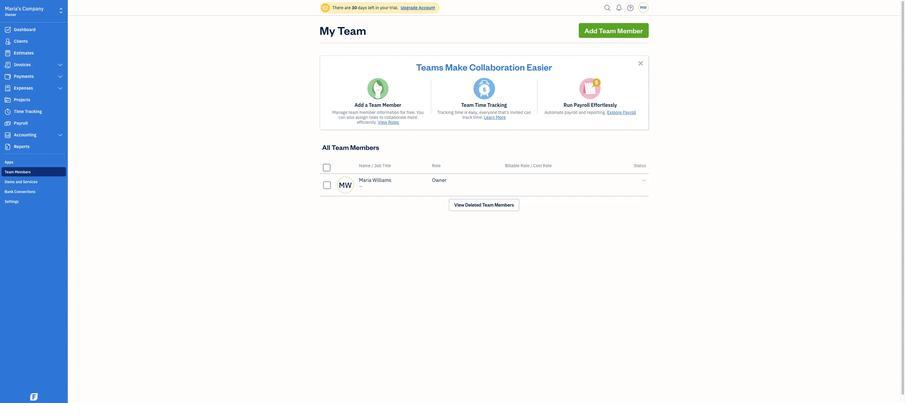 Task type: vqa. For each thing, say whether or not it's contained in the screenshot.


Task type: locate. For each thing, give the bounding box(es) containing it.
estimate image
[[4, 50, 11, 56]]

chevron large down image down payroll link
[[58, 133, 63, 138]]

/
[[372, 163, 373, 169], [531, 163, 532, 169]]

role
[[432, 163, 441, 169]]

— down maria
[[359, 184, 363, 189]]

1 vertical spatial and
[[16, 180, 22, 184]]

0 vertical spatial and
[[579, 110, 586, 115]]

—
[[643, 177, 646, 183], [359, 184, 363, 189]]

1 vertical spatial —
[[359, 184, 363, 189]]

tracking inside tracking time is easy, everyone that's invited can track time.
[[437, 110, 454, 115]]

items and services
[[5, 180, 38, 184]]

2 vertical spatial members
[[495, 202, 514, 208]]

time right timer icon
[[14, 109, 24, 114]]

1 vertical spatial payroll
[[623, 110, 636, 115]]

chevron large down image down estimates link
[[58, 63, 63, 67]]

mw inside dropdown button
[[640, 5, 647, 10]]

/ left cost
[[531, 163, 532, 169]]

0 horizontal spatial members
[[15, 170, 31, 174]]

chevron large down image inside payments link
[[58, 74, 63, 79]]

1 chevron large down image from the top
[[58, 86, 63, 91]]

payments
[[14, 74, 34, 79]]

client image
[[4, 39, 11, 45]]

notifications image
[[614, 2, 624, 14]]

1 chevron large down image from the top
[[58, 63, 63, 67]]

payroll up payroll
[[574, 102, 590, 108]]

0 horizontal spatial member
[[383, 102, 401, 108]]

member up "information"
[[383, 102, 401, 108]]

clients
[[14, 39, 28, 44]]

2 chevron large down image from the top
[[58, 133, 63, 138]]

0 vertical spatial view
[[378, 120, 387, 125]]

1 horizontal spatial —
[[643, 177, 646, 183]]

chevron large down image
[[58, 63, 63, 67], [58, 74, 63, 79]]

1 horizontal spatial rate
[[543, 163, 552, 169]]

estimates link
[[2, 48, 66, 59]]

settings
[[5, 199, 19, 204]]

make
[[445, 61, 468, 73]]

1 horizontal spatial members
[[350, 143, 379, 152]]

roles
[[388, 120, 399, 125]]

projects link
[[2, 95, 66, 106]]

are
[[345, 5, 351, 10]]

and right items
[[16, 180, 22, 184]]

run payroll effortlessly image
[[580, 78, 601, 100]]

teams make collaboration easier
[[416, 61, 552, 73]]

and inside run payroll effortlessly automate payroll and reporting. explore payroll
[[579, 110, 586, 115]]

member down the 'go to help' icon
[[618, 26, 643, 35]]

chevron large down image inside invoices link
[[58, 63, 63, 67]]

there
[[332, 5, 344, 10]]

1 horizontal spatial can
[[524, 110, 531, 115]]

0 vertical spatial payroll
[[574, 102, 590, 108]]

can right invited
[[524, 110, 531, 115]]

time up easy,
[[475, 102, 486, 108]]

0 vertical spatial chevron large down image
[[58, 86, 63, 91]]

that's
[[498, 110, 509, 115]]

1 vertical spatial view
[[454, 202, 465, 208]]

0 vertical spatial —
[[643, 177, 646, 183]]

accounting link
[[2, 130, 66, 141]]

1 vertical spatial members
[[15, 170, 31, 174]]

team down apps
[[5, 170, 14, 174]]

1 vertical spatial chevron large down image
[[58, 74, 63, 79]]

days
[[358, 5, 367, 10]]

owner down maria's
[[5, 12, 16, 17]]

chevron large down image up expenses link
[[58, 74, 63, 79]]

search image
[[603, 3, 613, 12]]

0 horizontal spatial mw
[[339, 180, 352, 190]]

1 horizontal spatial and
[[579, 110, 586, 115]]

0 vertical spatial time
[[475, 102, 486, 108]]

all team members
[[322, 143, 379, 152]]

payment image
[[4, 74, 11, 80]]

0 vertical spatial owner
[[5, 12, 16, 17]]

chevron large down image inside expenses link
[[58, 86, 63, 91]]

team inside the main element
[[5, 170, 14, 174]]

mw button
[[638, 2, 649, 13]]

1 horizontal spatial view
[[454, 202, 465, 208]]

company
[[22, 6, 44, 12]]

owner down role
[[432, 177, 447, 183]]

— down the status
[[643, 177, 646, 183]]

close image
[[637, 60, 645, 67]]

can
[[524, 110, 531, 115], [339, 115, 346, 120]]

mw right the 'go to help' icon
[[640, 5, 647, 10]]

team inside button
[[599, 26, 616, 35]]

0 horizontal spatial view
[[378, 120, 387, 125]]

can inside manage team member information for free. you can also assign roles to collaborate more efficiently.
[[339, 115, 346, 120]]

tracking up that's
[[488, 102, 507, 108]]

title
[[382, 163, 391, 169]]

tracking time is easy, everyone that's invited can track time.
[[437, 110, 531, 120]]

2 rate from the left
[[543, 163, 552, 169]]

billable
[[505, 163, 520, 169]]

rate right cost
[[543, 163, 552, 169]]

bank
[[5, 190, 13, 194]]

0 horizontal spatial owner
[[5, 12, 16, 17]]

0 horizontal spatial add
[[355, 102, 364, 108]]

1 horizontal spatial mw
[[640, 5, 647, 10]]

add a team member
[[355, 102, 401, 108]]

add
[[585, 26, 598, 35], [355, 102, 364, 108]]

view deleted team members link
[[449, 199, 520, 211]]

rate
[[521, 163, 530, 169], [543, 163, 552, 169]]

clients link
[[2, 36, 66, 47]]

report image
[[4, 144, 11, 150]]

billable rate / cost rate
[[505, 163, 552, 169]]

tracking down the projects link
[[25, 109, 42, 114]]

1 / from the left
[[372, 163, 373, 169]]

chevron large down image up the projects link
[[58, 86, 63, 91]]

team
[[338, 23, 366, 38], [599, 26, 616, 35], [369, 102, 381, 108], [461, 102, 474, 108], [332, 143, 349, 152], [5, 170, 14, 174], [482, 202, 494, 208]]

— inside "maria williams —"
[[359, 184, 363, 189]]

team up is
[[461, 102, 474, 108]]

0 horizontal spatial and
[[16, 180, 22, 184]]

team right a at the top
[[369, 102, 381, 108]]

add inside button
[[585, 26, 598, 35]]

view
[[378, 120, 387, 125], [454, 202, 465, 208]]

1 vertical spatial add
[[355, 102, 364, 108]]

0 vertical spatial chevron large down image
[[58, 63, 63, 67]]

1 vertical spatial owner
[[432, 177, 447, 183]]

1 vertical spatial chevron large down image
[[58, 133, 63, 138]]

chevron large down image inside the accounting link
[[58, 133, 63, 138]]

rate left cost
[[521, 163, 530, 169]]

view left roles
[[378, 120, 387, 125]]

time
[[475, 102, 486, 108], [14, 109, 24, 114]]

explore
[[607, 110, 622, 115]]

crown image
[[322, 4, 329, 11]]

and inside the main element
[[16, 180, 22, 184]]

team down search icon
[[599, 26, 616, 35]]

trial.
[[390, 5, 399, 10]]

0 horizontal spatial can
[[339, 115, 346, 120]]

0 horizontal spatial tracking
[[25, 109, 42, 114]]

and right payroll
[[579, 110, 586, 115]]

0 vertical spatial add
[[585, 26, 598, 35]]

0 horizontal spatial rate
[[521, 163, 530, 169]]

chevron large down image
[[58, 86, 63, 91], [58, 133, 63, 138]]

0 horizontal spatial —
[[359, 184, 363, 189]]

2 horizontal spatial payroll
[[623, 110, 636, 115]]

expense image
[[4, 85, 11, 92]]

connections
[[14, 190, 36, 194]]

1 horizontal spatial tracking
[[437, 110, 454, 115]]

1 horizontal spatial add
[[585, 26, 598, 35]]

1 vertical spatial time
[[14, 109, 24, 114]]

team right all
[[332, 143, 349, 152]]

apps link
[[2, 157, 66, 167]]

mw
[[640, 5, 647, 10], [339, 180, 352, 190]]

timer image
[[4, 109, 11, 115]]

view for view roles
[[378, 120, 387, 125]]

tracking left time
[[437, 110, 454, 115]]

1 rate from the left
[[521, 163, 530, 169]]

expenses link
[[2, 83, 66, 94]]

2 horizontal spatial members
[[495, 202, 514, 208]]

0 horizontal spatial payroll
[[14, 120, 28, 126]]

tracking
[[488, 102, 507, 108], [25, 109, 42, 114], [437, 110, 454, 115]]

reporting.
[[587, 110, 606, 115]]

chevron large down image for invoices
[[58, 63, 63, 67]]

1 vertical spatial mw
[[339, 180, 352, 190]]

maria williams —
[[359, 177, 392, 189]]

dashboard link
[[2, 24, 66, 35]]

0 vertical spatial mw
[[640, 5, 647, 10]]

freshbooks image
[[29, 394, 39, 401]]

view roles
[[378, 120, 399, 125]]

2 chevron large down image from the top
[[58, 74, 63, 79]]

team members link
[[2, 167, 66, 177]]

maria
[[359, 177, 371, 183]]

maria's
[[5, 6, 21, 12]]

can for team time tracking
[[524, 110, 531, 115]]

2 vertical spatial payroll
[[14, 120, 28, 126]]

0 vertical spatial member
[[618, 26, 643, 35]]

1 horizontal spatial member
[[618, 26, 643, 35]]

owner
[[5, 12, 16, 17], [432, 177, 447, 183]]

run payroll effortlessly automate payroll and reporting. explore payroll
[[545, 102, 636, 115]]

accounting
[[14, 132, 36, 138]]

mw left maria
[[339, 180, 352, 190]]

my team
[[320, 23, 366, 38]]

/ left job
[[372, 163, 373, 169]]

1 horizontal spatial /
[[531, 163, 532, 169]]

project image
[[4, 97, 11, 103]]

view left deleted
[[454, 202, 465, 208]]

assign
[[356, 115, 368, 120]]

members inside team members link
[[15, 170, 31, 174]]

can inside tracking time is easy, everyone that's invited can track time.
[[524, 110, 531, 115]]

learn
[[484, 115, 495, 120]]

payroll right explore
[[623, 110, 636, 115]]

can left the "also" at left top
[[339, 115, 346, 120]]

payroll
[[574, 102, 590, 108], [623, 110, 636, 115], [14, 120, 28, 126]]

1 horizontal spatial payroll
[[574, 102, 590, 108]]

payroll
[[565, 110, 578, 115]]

collaborate
[[385, 115, 406, 120]]

team right deleted
[[482, 202, 494, 208]]

0 horizontal spatial time
[[14, 109, 24, 114]]

payroll up accounting
[[14, 120, 28, 126]]

members
[[350, 143, 379, 152], [15, 170, 31, 174], [495, 202, 514, 208]]

team time tracking image
[[474, 78, 495, 100]]

to
[[380, 115, 383, 120]]

more
[[496, 115, 506, 120]]

your
[[380, 5, 389, 10]]

0 horizontal spatial /
[[372, 163, 373, 169]]



Task type: describe. For each thing, give the bounding box(es) containing it.
payments link
[[2, 71, 66, 82]]

information
[[377, 110, 399, 115]]

a
[[365, 102, 368, 108]]

chart image
[[4, 132, 11, 138]]

chevron large down image for expenses
[[58, 86, 63, 91]]

manage
[[332, 110, 348, 115]]

members inside view deleted team members link
[[495, 202, 514, 208]]

invoice image
[[4, 62, 11, 68]]

collaboration
[[469, 61, 525, 73]]

dashboard image
[[4, 27, 11, 33]]

chevron large down image for payments
[[58, 74, 63, 79]]

0 vertical spatial members
[[350, 143, 379, 152]]

my
[[320, 23, 335, 38]]

can for add a team member
[[339, 115, 346, 120]]

view deleted team members
[[454, 202, 514, 208]]

projects
[[14, 97, 30, 103]]

payroll inside the main element
[[14, 120, 28, 126]]

team
[[349, 110, 359, 115]]

add team member button
[[579, 23, 649, 38]]

time.
[[473, 115, 483, 120]]

time inside time tracking link
[[14, 109, 24, 114]]

time
[[455, 110, 463, 115]]

there are 30 days left in your trial. upgrade account
[[332, 5, 435, 10]]

status
[[634, 163, 646, 169]]

learn more
[[484, 115, 506, 120]]

track
[[463, 115, 472, 120]]

go to help image
[[626, 3, 636, 12]]

in
[[376, 5, 379, 10]]

free.
[[407, 110, 416, 115]]

account
[[419, 5, 435, 10]]

invited
[[510, 110, 523, 115]]

1 horizontal spatial owner
[[432, 177, 447, 183]]

chevron large down image for accounting
[[58, 133, 63, 138]]

name / job title
[[359, 163, 391, 169]]

view for view deleted team members
[[454, 202, 465, 208]]

settings link
[[2, 197, 66, 206]]

1 horizontal spatial time
[[475, 102, 486, 108]]

reports
[[14, 144, 30, 149]]

efficiently.
[[357, 120, 377, 125]]

2 horizontal spatial tracking
[[488, 102, 507, 108]]

cost
[[533, 163, 542, 169]]

bank connections link
[[2, 187, 66, 196]]

job
[[374, 163, 381, 169]]

is
[[464, 110, 468, 115]]

everyone
[[479, 110, 497, 115]]

all
[[322, 143, 330, 152]]

invoices link
[[2, 59, 66, 71]]

add team member
[[585, 26, 643, 35]]

time tracking link
[[2, 106, 66, 117]]

add a team member image
[[367, 78, 389, 100]]

main element
[[0, 0, 83, 403]]

maria's company owner
[[5, 6, 44, 17]]

upgrade account link
[[400, 5, 435, 10]]

automate
[[545, 110, 564, 115]]

add for add team member
[[585, 26, 598, 35]]

1 vertical spatial member
[[383, 102, 401, 108]]

tracking inside time tracking link
[[25, 109, 42, 114]]

name
[[359, 163, 371, 169]]

teams
[[416, 61, 444, 73]]

estimates
[[14, 50, 34, 56]]

add for add a team member
[[355, 102, 364, 108]]

time tracking
[[14, 109, 42, 114]]

invoices
[[14, 62, 31, 67]]

easier
[[527, 61, 552, 73]]

also
[[347, 115, 355, 120]]

owner inside maria's company owner
[[5, 12, 16, 17]]

williams
[[373, 177, 392, 183]]

dashboard
[[14, 27, 36, 32]]

deleted
[[465, 202, 481, 208]]

30
[[352, 5, 357, 10]]

items
[[5, 180, 15, 184]]

roles
[[369, 115, 379, 120]]

apps
[[5, 160, 13, 165]]

items and services link
[[2, 177, 66, 186]]

team members
[[5, 170, 31, 174]]

2 / from the left
[[531, 163, 532, 169]]

more
[[407, 115, 417, 120]]

effortlessly
[[591, 102, 617, 108]]

services
[[23, 180, 38, 184]]

left
[[368, 5, 375, 10]]

run
[[564, 102, 573, 108]]

reports link
[[2, 141, 66, 153]]

member inside button
[[618, 26, 643, 35]]

upgrade
[[401, 5, 418, 10]]

member
[[360, 110, 376, 115]]

money image
[[4, 120, 11, 127]]

easy,
[[469, 110, 478, 115]]

team time tracking
[[461, 102, 507, 108]]

expenses
[[14, 85, 33, 91]]

you
[[417, 110, 424, 115]]

bank connections
[[5, 190, 36, 194]]

team down 30
[[338, 23, 366, 38]]



